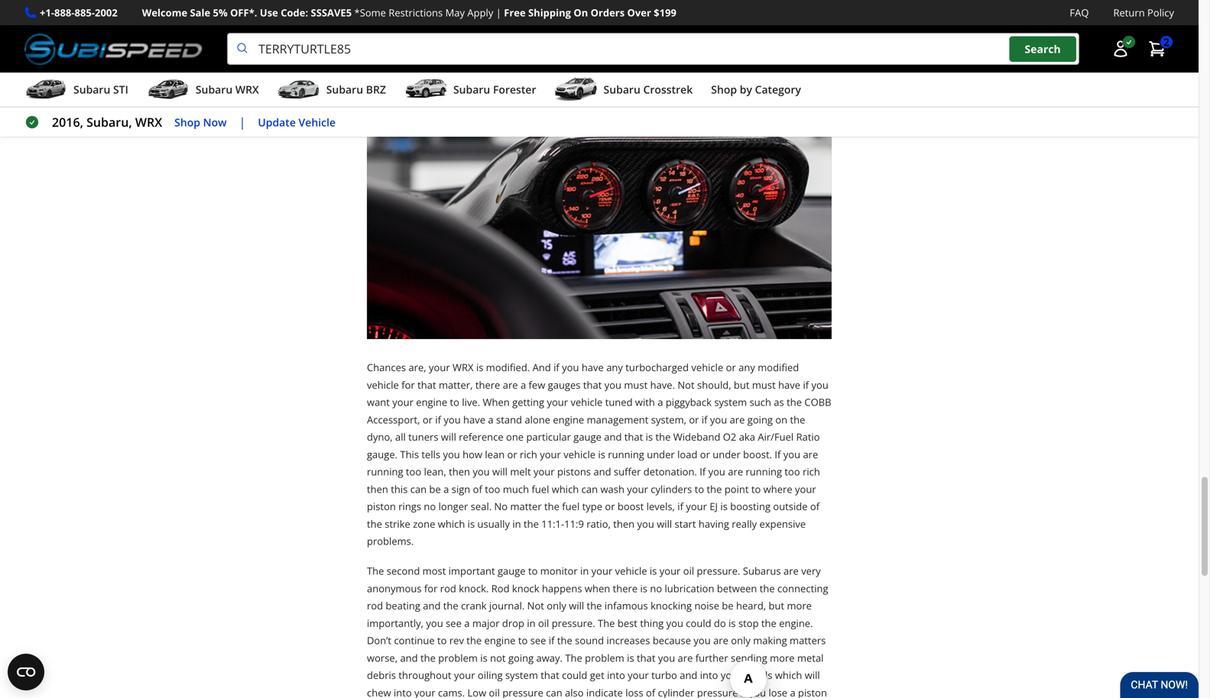 Task type: describe. For each thing, give the bounding box(es) containing it.
shop now
[[174, 115, 227, 129]]

your down 'throughout'
[[414, 687, 436, 699]]

suffer
[[614, 465, 641, 479]]

wideband
[[674, 431, 721, 444]]

1 vertical spatial oil
[[538, 617, 549, 631]]

a left few
[[521, 378, 526, 392]]

you up continue
[[426, 617, 443, 631]]

1 horizontal spatial could
[[686, 617, 712, 631]]

faq
[[1070, 6, 1089, 19]]

and up wash
[[594, 465, 611, 479]]

expensive
[[760, 518, 806, 531]]

2 horizontal spatial into
[[700, 669, 718, 683]]

a subaru brz thumbnail image image
[[277, 78, 320, 101]]

seal.
[[471, 500, 492, 514]]

code:
[[281, 6, 308, 19]]

if up cobb
[[803, 378, 809, 392]]

turbo
[[652, 669, 677, 683]]

2016,
[[52, 114, 83, 130]]

system inside the second most important gauge to monitor in your vehicle is your oil pressure. subarus are very anonymous for rod knock. rod knock happens when there is no lubrication between the connecting rod beating and the crank journal. not only will the infamous knocking noise be heard, but more importantly, you see a major drop in oil pressure. the best thing you could do is stop the engine. don't continue to rev the engine to see if the sound increases because you are only making matters worse, and the problem is not going away. the problem is that you are further sending more metal debris throughout your oiling system that could get into your turbo and into your heads which will chew into your cams. low oil pressure can also indicate loss of cylinder pressure if you lose a
[[505, 669, 538, 683]]

0 horizontal spatial fuel
[[532, 483, 549, 497]]

the down piston
[[367, 518, 382, 531]]

system inside chances are, your wrx is modified. and if you have any turbocharged vehicle or any modified vehicle for that matter, there are a few gauges that you must have. not should, but must have if you want your engine to live. when getting your vehicle tuned with a piggyback system such as the cobb accessport, or if you have a stand alone engine management system, or if you are going on the dyno, all tuners will reference one particular gauge and that is the wideband o2 aka air/fuel ratio gauge. this tells you how lean or rich your vehicle is running under load or under boost. if you are running too lean, then you will melt your pistons and suffer detonation. if you are running too rich then this can be a sign of too much fuel which can wash your cylinders to the point to where your piston rings no longer seal. no matter the fuel type or boost levels, if your ej is boosting outside of the strike zone which is usually in the 11:1-11:9 ratio, then you will start having really expensive problems.
[[714, 396, 747, 410]]

if down heads
[[741, 687, 747, 699]]

will down metal
[[805, 669, 820, 683]]

dyno,
[[367, 431, 393, 444]]

indicate
[[586, 687, 623, 699]]

outside
[[773, 500, 808, 514]]

alone
[[525, 413, 551, 427]]

are down because
[[678, 652, 693, 666]]

2 under from the left
[[713, 448, 741, 462]]

return policy
[[1114, 6, 1175, 19]]

0 horizontal spatial |
[[239, 114, 246, 130]]

the down when
[[587, 600, 602, 613]]

the right rev
[[467, 634, 482, 648]]

continue
[[394, 634, 435, 648]]

but inside chances are, your wrx is modified. and if you have any turbocharged vehicle or any modified vehicle for that matter, there are a few gauges that you must have. not should, but must have if you want your engine to live. when getting your vehicle tuned with a piggyback system such as the cobb accessport, or if you have a stand alone engine management system, or if you are going on the dyno, all tuners will reference one particular gauge and that is the wideband o2 aka air/fuel ratio gauge. this tells you how lean or rich your vehicle is running under load or under boost. if you are running too lean, then you will melt your pistons and suffer detonation. if you are running too rich then this can be a sign of too much fuel which can wash your cylinders to the point to where your piston rings no longer seal. no matter the fuel type or boost levels, if your ej is boosting outside of the strike zone which is usually in the 11:1-11:9 ratio, then you will start having really expensive problems.
[[734, 378, 750, 392]]

welcome sale 5% off*. use code: sssave5 *some restrictions may apply | free shipping on orders over $199
[[142, 6, 677, 19]]

a subaru crosstrek thumbnail image image
[[555, 78, 598, 101]]

noise
[[695, 600, 720, 613]]

1 horizontal spatial only
[[731, 634, 751, 648]]

a inside the second most important gauge to monitor in your vehicle is your oil pressure. subarus are very anonymous for rod knock. rod knock happens when there is no lubrication between the connecting rod beating and the crank journal. not only will the infamous knocking noise be heard, but more importantly, you see a major drop in oil pressure. the best thing you could do is stop the engine. don't continue to rev the engine to see if the sound increases because you are only making matters worse, and the problem is not going away. the problem is that you are further sending more metal debris throughout your oiling system that could get into your turbo and into your heads which will chew into your cams. low oil pressure can also indicate loss of cylinder pressure if you lose a
[[464, 617, 470, 631]]

0 horizontal spatial oil
[[489, 687, 500, 699]]

1 horizontal spatial pressure.
[[697, 565, 741, 579]]

the down matter
[[524, 518, 539, 531]]

low
[[468, 687, 486, 699]]

air/fuel
[[758, 431, 794, 444]]

a right with
[[658, 396, 663, 410]]

drop
[[502, 617, 525, 631]]

the up the ej
[[707, 483, 722, 497]]

subaru crosstrek
[[604, 82, 693, 97]]

ratio
[[796, 431, 820, 444]]

0 vertical spatial engine
[[416, 396, 447, 410]]

to down the drop
[[518, 634, 528, 648]]

2 vertical spatial in
[[527, 617, 536, 631]]

1 horizontal spatial which
[[552, 483, 579, 497]]

tuners
[[408, 431, 439, 444]]

you up 'point'
[[709, 465, 726, 479]]

is right the ej
[[721, 500, 728, 514]]

no inside the second most important gauge to monitor in your vehicle is your oil pressure. subarus are very anonymous for rod knock. rod knock happens when there is no lubrication between the connecting rod beating and the crank journal. not only will the infamous knocking noise be heard, but more importantly, you see a major drop in oil pressure. the best thing you could do is stop the engine. don't continue to rev the engine to see if the sound increases because you are only making matters worse, and the problem is not going away. the problem is that you are further sending more metal debris throughout your oiling system that could get into your turbo and into your heads which will chew into your cams. low oil pressure can also indicate loss of cylinder pressure if you lose a
[[650, 582, 662, 596]]

0 horizontal spatial the
[[367, 565, 384, 579]]

you down 'air/fuel'
[[784, 448, 801, 462]]

1 problem from the left
[[438, 652, 478, 666]]

are up o2
[[730, 413, 745, 427]]

1 horizontal spatial if
[[775, 448, 781, 462]]

is down system,
[[646, 431, 653, 444]]

1 vertical spatial pressure.
[[552, 617, 595, 631]]

piggyback
[[666, 396, 712, 410]]

2 horizontal spatial running
[[746, 465, 782, 479]]

update
[[258, 115, 296, 129]]

not inside the second most important gauge to monitor in your vehicle is your oil pressure. subarus are very anonymous for rod knock. rod knock happens when there is no lubrication between the connecting rod beating and the crank journal. not only will the infamous knocking noise be heard, but more importantly, you see a major drop in oil pressure. the best thing you could do is stop the engine. don't continue to rev the engine to see if the sound increases because you are only making matters worse, and the problem is not going away. the problem is that you are further sending more metal debris throughout your oiling system that could get into your turbo and into your heads which will chew into your cams. low oil pressure can also indicate loss of cylinder pressure if you lose a
[[527, 600, 544, 613]]

0 vertical spatial more
[[787, 600, 812, 613]]

thing
[[640, 617, 664, 631]]

are left the very
[[784, 565, 799, 579]]

subaru for subaru forester
[[453, 82, 490, 97]]

you up o2
[[710, 413, 727, 427]]

shop now link
[[174, 114, 227, 131]]

apply
[[468, 6, 493, 19]]

do
[[714, 617, 726, 631]]

1 horizontal spatial into
[[607, 669, 625, 683]]

be inside the second most important gauge to monitor in your vehicle is your oil pressure. subarus are very anonymous for rod knock. rod knock happens when there is no lubrication between the connecting rod beating and the crank journal. not only will the infamous knocking noise be heard, but more importantly, you see a major drop in oil pressure. the best thing you could do is stop the engine. don't continue to rev the engine to see if the sound increases because you are only making matters worse, and the problem is not going away. the problem is that you are further sending more metal debris throughout your oiling system that could get into your turbo and into your heads which will chew into your cams. low oil pressure can also indicate loss of cylinder pressure if you lose a
[[722, 600, 734, 613]]

best
[[618, 617, 638, 631]]

1 horizontal spatial |
[[496, 6, 502, 19]]

rod
[[491, 582, 510, 596]]

faq link
[[1070, 5, 1089, 21]]

usually
[[478, 518, 510, 531]]

gauge inside the second most important gauge to monitor in your vehicle is your oil pressure. subarus are very anonymous for rod knock. rod knock happens when there is no lubrication between the connecting rod beating and the crank journal. not only will the infamous knocking noise be heard, but more importantly, you see a major drop in oil pressure. the best thing you could do is stop the engine. don't continue to rev the engine to see if the sound increases because you are only making matters worse, and the problem is not going away. the problem is that you are further sending more metal debris throughout your oiling system that could get into your turbo and into your heads which will chew into your cams. low oil pressure can also indicate loss of cylinder pressure if you lose a
[[498, 565, 526, 579]]

is down increases
[[627, 652, 634, 666]]

subaru brz button
[[277, 76, 386, 106]]

chances are, your wrx is modified. and if you have any turbocharged vehicle or any modified vehicle for that matter, there are a few gauges that you must have. not should, but must have if you want your engine to live. when getting your vehicle tuned with a piggyback system such as the cobb accessport, or if you have a stand alone engine management system, or if you are going on the dyno, all tuners will reference one particular gauge and that is the wideband o2 aka air/fuel ratio gauge. this tells you how lean or rich your vehicle is running under load or under boost. if you are running too lean, then you will melt your pistons and suffer detonation. if you are running too rich then this can be a sign of too much fuel which can wash your cylinders to the point to where your piston rings no longer seal. no matter the fuel type or boost levels, if your ej is boosting outside of the strike zone which is usually in the 11:1-11:9 ratio, then you will start having really expensive problems.
[[367, 361, 832, 549]]

0 horizontal spatial running
[[367, 465, 403, 479]]

your down gauges
[[547, 396, 568, 410]]

use
[[260, 6, 278, 19]]

happens
[[542, 582, 582, 596]]

to right cylinders on the bottom of page
[[695, 483, 704, 497]]

vehicle inside the second most important gauge to monitor in your vehicle is your oil pressure. subarus are very anonymous for rod knock. rod knock happens when there is no lubrication between the connecting rod beating and the crank journal. not only will the infamous knocking noise be heard, but more importantly, you see a major drop in oil pressure. the best thing you could do is stop the engine. don't continue to rev the engine to see if the sound increases because you are only making matters worse, and the problem is not going away. the problem is that you are further sending more metal debris throughout your oiling system that could get into your turbo and into your heads which will chew into your cams. low oil pressure can also indicate loss of cylinder pressure if you lose a
[[615, 565, 647, 579]]

your down "particular"
[[540, 448, 561, 462]]

is up wash
[[598, 448, 606, 462]]

and right beating
[[423, 600, 441, 613]]

1 vertical spatial which
[[438, 518, 465, 531]]

or right lean
[[507, 448, 517, 462]]

of inside the second most important gauge to monitor in your vehicle is your oil pressure. subarus are very anonymous for rod knock. rod knock happens when there is no lubrication between the connecting rod beating and the crank journal. not only will the infamous knocking noise be heard, but more importantly, you see a major drop in oil pressure. the best thing you could do is stop the engine. don't continue to rev the engine to see if the sound increases because you are only making matters worse, and the problem is not going away. the problem is that you are further sending more metal debris throughout your oiling system that could get into your turbo and into your heads which will chew into your cams. low oil pressure can also indicate loss of cylinder pressure if you lose a
[[646, 687, 656, 699]]

and down management
[[604, 431, 622, 444]]

subaru for subaru crosstrek
[[604, 82, 641, 97]]

knock.
[[459, 582, 489, 596]]

don't
[[367, 634, 392, 648]]

chances
[[367, 361, 406, 375]]

if right and
[[554, 361, 560, 375]]

where
[[764, 483, 793, 497]]

having
[[699, 518, 729, 531]]

1 vertical spatial engine
[[553, 413, 584, 427]]

are down do
[[714, 634, 729, 648]]

subarus
[[743, 565, 781, 579]]

2 problem from the left
[[585, 652, 625, 666]]

sign
[[452, 483, 470, 497]]

how
[[463, 448, 483, 462]]

tells
[[422, 448, 441, 462]]

1 horizontal spatial rod
[[440, 582, 456, 596]]

2 vertical spatial then
[[613, 518, 635, 531]]

further
[[696, 652, 728, 666]]

1 vertical spatial then
[[367, 483, 388, 497]]

pistons
[[557, 465, 591, 479]]

0 horizontal spatial into
[[394, 687, 412, 699]]

the left 'crank'
[[443, 600, 459, 613]]

you up cobb
[[812, 378, 829, 392]]

that down management
[[625, 431, 643, 444]]

to up boosting
[[752, 483, 761, 497]]

gauge inside chances are, your wrx is modified. and if you have any turbocharged vehicle or any modified vehicle for that matter, there are a few gauges that you must have. not should, but must have if you want your engine to live. when getting your vehicle tuned with a piggyback system such as the cobb accessport, or if you have a stand alone engine management system, or if you are going on the dyno, all tuners will reference one particular gauge and that is the wideband o2 aka air/fuel ratio gauge. this tells you how lean or rich your vehicle is running under load or under boost. if you are running too lean, then you will melt your pistons and suffer detonation. if you are running too rich then this can be a sign of too much fuel which can wash your cylinders to the point to where your piston rings no longer seal. no matter the fuel type or boost levels, if your ej is boosting outside of the strike zone which is usually in the 11:1-11:9 ratio, then you will start having really expensive problems.
[[574, 431, 602, 444]]

1 horizontal spatial the
[[565, 652, 583, 666]]

that down increases
[[637, 652, 656, 666]]

your up 'outside'
[[795, 483, 816, 497]]

wash
[[601, 483, 625, 497]]

a down the when
[[488, 413, 494, 427]]

a left sign
[[444, 483, 449, 497]]

knock
[[512, 582, 540, 596]]

knocking
[[651, 600, 692, 613]]

your up loss
[[628, 669, 649, 683]]

is up infamous
[[640, 582, 648, 596]]

the right on
[[790, 413, 806, 427]]

or up should,
[[726, 361, 736, 375]]

you right tells
[[443, 448, 460, 462]]

vehicle up should,
[[692, 361, 724, 375]]

loss
[[626, 687, 644, 699]]

making
[[753, 634, 787, 648]]

have.
[[650, 378, 675, 392]]

search input field
[[227, 33, 1080, 65]]

also
[[565, 687, 584, 699]]

0 vertical spatial rich
[[520, 448, 537, 462]]

but inside the second most important gauge to monitor in your vehicle is your oil pressure. subarus are very anonymous for rod knock. rod knock happens when there is no lubrication between the connecting rod beating and the crank journal. not only will the infamous knocking noise be heard, but more importantly, you see a major drop in oil pressure. the best thing you could do is stop the engine. don't continue to rev the engine to see if the sound increases because you are only making matters worse, and the problem is not going away. the problem is that you are further sending more metal debris throughout your oiling system that could get into your turbo and into your heads which will chew into your cams. low oil pressure can also indicate loss of cylinder pressure if you lose a
[[769, 600, 785, 613]]

worse,
[[367, 652, 398, 666]]

to left rev
[[437, 634, 447, 648]]

a subaru wrx thumbnail image image
[[147, 78, 190, 101]]

if up away.
[[549, 634, 555, 648]]

crank
[[461, 600, 487, 613]]

shop by category button
[[711, 76, 801, 106]]

sale
[[190, 6, 210, 19]]

0 horizontal spatial if
[[700, 465, 706, 479]]

1 horizontal spatial too
[[485, 483, 500, 497]]

you up the 'turbo'
[[658, 652, 675, 666]]

now
[[203, 115, 227, 129]]

that right gauges
[[583, 378, 602, 392]]

2 button
[[1141, 34, 1175, 64]]

vehicle
[[299, 115, 336, 129]]

will down levels,
[[657, 518, 672, 531]]

0 horizontal spatial only
[[547, 600, 567, 613]]

subaru for subaru wrx
[[196, 82, 233, 97]]

if up the tuners
[[435, 413, 441, 427]]

shop for shop by category
[[711, 82, 737, 97]]

will down happens
[[569, 600, 584, 613]]

is left not
[[480, 652, 488, 666]]

11:9
[[564, 518, 584, 531]]

your left the ej
[[686, 500, 707, 514]]

1 must from the left
[[624, 378, 648, 392]]

1 vertical spatial in
[[580, 565, 589, 579]]

or up the tuners
[[423, 413, 433, 427]]

2 horizontal spatial too
[[785, 465, 800, 479]]

can inside the second most important gauge to monitor in your vehicle is your oil pressure. subarus are very anonymous for rod knock. rod knock happens when there is no lubrication between the connecting rod beating and the crank journal. not only will the infamous knocking noise be heard, but more importantly, you see a major drop in oil pressure. the best thing you could do is stop the engine. don't continue to rev the engine to see if the sound increases because you are only making matters worse, and the problem is not going away. the problem is that you are further sending more metal debris throughout your oiling system that could get into your turbo and into your heads which will chew into your cams. low oil pressure can also indicate loss of cylinder pressure if you lose a
[[546, 687, 563, 699]]

that down away.
[[541, 669, 560, 683]]

return
[[1114, 6, 1145, 19]]

debris
[[367, 669, 396, 683]]

you up 'reference'
[[444, 413, 461, 427]]

button image
[[1112, 40, 1130, 58]]

cams.
[[438, 687, 465, 699]]

which inside the second most important gauge to monitor in your vehicle is your oil pressure. subarus are very anonymous for rod knock. rod knock happens when there is no lubrication between the connecting rod beating and the crank journal. not only will the infamous knocking noise be heard, but more importantly, you see a major drop in oil pressure. the best thing you could do is stop the engine. don't continue to rev the engine to see if the sound increases because you are only making matters worse, and the problem is not going away. the problem is that you are further sending more metal debris throughout your oiling system that could get into your turbo and into your heads which will chew into your cams. low oil pressure can also indicate loss of cylinder pressure if you lose a
[[775, 669, 802, 683]]

rev
[[449, 634, 464, 648]]

if up the start
[[678, 500, 684, 514]]

the up '11:1-'
[[544, 500, 560, 514]]

is up "knocking"
[[650, 565, 657, 579]]

are down ratio
[[803, 448, 818, 462]]

you up further
[[694, 634, 711, 648]]

not
[[490, 652, 506, 666]]

subaru,
[[86, 114, 132, 130]]

throughout
[[399, 669, 452, 683]]

such
[[750, 396, 772, 410]]

vehicle up pistons
[[564, 448, 596, 462]]

you down how
[[473, 465, 490, 479]]

sound
[[575, 634, 604, 648]]

oiling
[[478, 669, 503, 683]]

you down boost
[[637, 518, 654, 531]]

and down continue
[[400, 652, 418, 666]]

1 vertical spatial have
[[779, 378, 801, 392]]

subaru sti
[[73, 82, 128, 97]]

vehicle down "chances"
[[367, 378, 399, 392]]

the up "making"
[[762, 617, 777, 631]]

0 horizontal spatial can
[[410, 483, 427, 497]]

for inside chances are, your wrx is modified. and if you have any turbocharged vehicle or any modified vehicle for that matter, there are a few gauges that you must have. not should, but must have if you want your engine to live. when getting your vehicle tuned with a piggyback system such as the cobb accessport, or if you have a stand alone engine management system, or if you are going on the dyno, all tuners will reference one particular gauge and that is the wideband o2 aka air/fuel ratio gauge. this tells you how lean or rich your vehicle is running under load or under boost. if you are running too lean, then you will melt your pistons and suffer detonation. if you are running too rich then this can be a sign of too much fuel which can wash your cylinders to the point to where your piston rings no longer seal. no matter the fuel type or boost levels, if your ej is boosting outside of the strike zone which is usually in the 11:1-11:9 ratio, then you will start having really expensive problems.
[[402, 378, 415, 392]]

you down heads
[[749, 687, 766, 699]]

for inside the second most important gauge to monitor in your vehicle is your oil pressure. subarus are very anonymous for rod knock. rod knock happens when there is no lubrication between the connecting rod beating and the crank journal. not only will the infamous knocking noise be heard, but more importantly, you see a major drop in oil pressure. the best thing you could do is stop the engine. don't continue to rev the engine to see if the sound increases because you are only making matters worse, and the problem is not going away. the problem is that you are further sending more metal debris throughout your oiling system that could get into your turbo and into your heads which will chew into your cams. low oil pressure can also indicate loss of cylinder pressure if you lose a
[[424, 582, 438, 596]]

the up away.
[[557, 634, 573, 648]]

your right melt
[[534, 465, 555, 479]]

your up when
[[592, 565, 613, 579]]

chew
[[367, 687, 391, 699]]

2 pressure from the left
[[697, 687, 738, 699]]

your up accessport,
[[392, 396, 414, 410]]

free
[[504, 6, 526, 19]]

off*.
[[230, 6, 257, 19]]

0 horizontal spatial could
[[562, 669, 588, 683]]

that down are, at the left of page
[[418, 378, 436, 392]]

subispeed logo image
[[24, 33, 203, 65]]

sti
[[113, 82, 128, 97]]

1 vertical spatial of
[[810, 500, 820, 514]]

your up low
[[454, 669, 475, 683]]

2 any from the left
[[739, 361, 755, 375]]

if up wideband
[[702, 413, 708, 427]]



Task type: locate. For each thing, give the bounding box(es) containing it.
you up tuned
[[605, 378, 622, 392]]

start
[[675, 518, 696, 531]]

see
[[446, 617, 462, 631], [530, 634, 546, 648]]

0 horizontal spatial have
[[463, 413, 486, 427]]

not
[[678, 378, 695, 392], [527, 600, 544, 613]]

and up "cylinder"
[[680, 669, 698, 683]]

1 vertical spatial wrx
[[135, 114, 162, 130]]

0 vertical spatial pressure.
[[697, 565, 741, 579]]

is
[[476, 361, 484, 375], [646, 431, 653, 444], [598, 448, 606, 462], [721, 500, 728, 514], [468, 518, 475, 531], [650, 565, 657, 579], [640, 582, 648, 596], [729, 617, 736, 631], [480, 652, 488, 666], [627, 652, 634, 666]]

oil right the drop
[[538, 617, 549, 631]]

no
[[424, 500, 436, 514], [650, 582, 662, 596]]

shop for shop now
[[174, 115, 200, 129]]

1 horizontal spatial see
[[530, 634, 546, 648]]

0 vertical spatial there
[[476, 378, 500, 392]]

going inside chances are, your wrx is modified. and if you have any turbocharged vehicle or any modified vehicle for that matter, there are a few gauges that you must have. not should, but must have if you want your engine to live. when getting your vehicle tuned with a piggyback system such as the cobb accessport, or if you have a stand alone engine management system, or if you are going on the dyno, all tuners will reference one particular gauge and that is the wideband o2 aka air/fuel ratio gauge. this tells you how lean or rich your vehicle is running under load or under boost. if you are running too lean, then you will melt your pistons and suffer detonation. if you are running too rich then this can be a sign of too much fuel which can wash your cylinders to the point to where your piston rings no longer seal. no matter the fuel type or boost levels, if your ej is boosting outside of the strike zone which is usually in the 11:1-11:9 ratio, then you will start having really expensive problems.
[[748, 413, 773, 427]]

3 subaru from the left
[[326, 82, 363, 97]]

0 vertical spatial shop
[[711, 82, 737, 97]]

detonation.
[[644, 465, 697, 479]]

0 vertical spatial system
[[714, 396, 747, 410]]

cylinders
[[651, 483, 692, 497]]

2
[[1164, 35, 1170, 49]]

if down 'air/fuel'
[[775, 448, 781, 462]]

0 vertical spatial if
[[775, 448, 781, 462]]

2 vertical spatial have
[[463, 413, 486, 427]]

1 pressure from the left
[[503, 687, 544, 699]]

of right loss
[[646, 687, 656, 699]]

gauge up the rod
[[498, 565, 526, 579]]

subaru right a subaru crosstrek thumbnail image
[[604, 82, 641, 97]]

there inside the second most important gauge to monitor in your vehicle is your oil pressure. subarus are very anonymous for rod knock. rod knock happens when there is no lubrication between the connecting rod beating and the crank journal. not only will the infamous knocking noise be heard, but more importantly, you see a major drop in oil pressure. the best thing you could do is stop the engine. don't continue to rev the engine to see if the sound increases because you are only making matters worse, and the problem is not going away. the problem is that you are further sending more metal debris throughout your oiling system that could get into your turbo and into your heads which will chew into your cams. low oil pressure can also indicate loss of cylinder pressure if you lose a
[[613, 582, 638, 596]]

away.
[[536, 652, 563, 666]]

engine up not
[[484, 634, 516, 648]]

1 horizontal spatial rich
[[803, 465, 820, 479]]

under down o2
[[713, 448, 741, 462]]

much
[[503, 483, 529, 497]]

any left modified
[[739, 361, 755, 375]]

1 horizontal spatial have
[[582, 361, 604, 375]]

0 horizontal spatial in
[[513, 518, 521, 531]]

going right not
[[508, 652, 534, 666]]

1 vertical spatial gauge
[[498, 565, 526, 579]]

1 vertical spatial if
[[700, 465, 706, 479]]

+1-888-885-2002
[[40, 6, 118, 19]]

melt
[[510, 465, 531, 479]]

pressure. up sound
[[552, 617, 595, 631]]

more
[[787, 600, 812, 613], [770, 652, 795, 666]]

subaru crosstrek button
[[555, 76, 693, 106]]

5%
[[213, 6, 228, 19]]

1 horizontal spatial but
[[769, 600, 785, 613]]

subaru forester button
[[404, 76, 536, 106]]

1 vertical spatial no
[[650, 582, 662, 596]]

0 horizontal spatial too
[[406, 465, 421, 479]]

0 vertical spatial could
[[686, 617, 712, 631]]

0 vertical spatial in
[[513, 518, 521, 531]]

1 horizontal spatial not
[[678, 378, 695, 392]]

1 subaru from the left
[[73, 82, 110, 97]]

2 horizontal spatial oil
[[683, 565, 694, 579]]

which down longer
[[438, 518, 465, 531]]

is left modified.
[[476, 361, 484, 375]]

see up rev
[[446, 617, 462, 631]]

the second most important gauge to monitor in your vehicle is your oil pressure. subarus are very anonymous for rod knock. rod knock happens when there is no lubrication between the connecting rod beating and the crank journal. not only will the infamous knocking noise be heard, but more importantly, you see a major drop in oil pressure. the best thing you could do is stop the engine. don't continue to rev the engine to see if the sound increases because you are only making matters worse, and the problem is not going away. the problem is that you are further sending more metal debris throughout your oiling system that could get into your turbo and into your heads which will chew into your cams. low oil pressure can also indicate loss of cylinder pressure if you lose a
[[367, 565, 829, 699]]

matter
[[510, 500, 542, 514]]

for down are, at the left of page
[[402, 378, 415, 392]]

matters
[[790, 634, 826, 648]]

wrx down a subaru wrx thumbnail image
[[135, 114, 162, 130]]

system,
[[651, 413, 687, 427]]

not inside chances are, your wrx is modified. and if you have any turbocharged vehicle or any modified vehicle for that matter, there are a few gauges that you must have. not should, but must have if you want your engine to live. when getting your vehicle tuned with a piggyback system such as the cobb accessport, or if you have a stand alone engine management system, or if you are going on the dyno, all tuners will reference one particular gauge and that is the wideband o2 aka air/fuel ratio gauge. this tells you how lean or rich your vehicle is running under load or under boost. if you are running too lean, then you will melt your pistons and suffer detonation. if you are running too rich then this can be a sign of too much fuel which can wash your cylinders to the point to where your piston rings no longer seal. no matter the fuel type or boost levels, if your ej is boosting outside of the strike zone which is usually in the 11:1-11:9 ratio, then you will start having really expensive problems.
[[678, 378, 695, 392]]

1 vertical spatial could
[[562, 669, 588, 683]]

system
[[714, 396, 747, 410], [505, 669, 538, 683]]

1 horizontal spatial for
[[424, 582, 438, 596]]

1 horizontal spatial of
[[646, 687, 656, 699]]

11:1-
[[542, 518, 564, 531]]

will down lean
[[492, 465, 508, 479]]

major
[[472, 617, 500, 631]]

1 horizontal spatial must
[[752, 378, 776, 392]]

subaru for subaru sti
[[73, 82, 110, 97]]

forester
[[493, 82, 536, 97]]

the up 'throughout'
[[421, 652, 436, 666]]

into right chew
[[394, 687, 412, 699]]

subaru up now
[[196, 82, 233, 97]]

are up 'point'
[[728, 465, 743, 479]]

lubrication
[[665, 582, 715, 596]]

2 horizontal spatial which
[[775, 669, 802, 683]]

a
[[521, 378, 526, 392], [658, 396, 663, 410], [488, 413, 494, 427], [444, 483, 449, 497], [464, 617, 470, 631]]

rod down "most"
[[440, 582, 456, 596]]

is right do
[[729, 617, 736, 631]]

0 vertical spatial but
[[734, 378, 750, 392]]

piston
[[367, 500, 396, 514]]

if
[[554, 361, 560, 375], [803, 378, 809, 392], [435, 413, 441, 427], [702, 413, 708, 427], [678, 500, 684, 514], [549, 634, 555, 648], [741, 687, 747, 699]]

running down boost. on the right bottom of the page
[[746, 465, 782, 479]]

between
[[717, 582, 757, 596]]

there inside chances are, your wrx is modified. and if you have any turbocharged vehicle or any modified vehicle for that matter, there are a few gauges that you must have. not should, but must have if you want your engine to live. when getting your vehicle tuned with a piggyback system such as the cobb accessport, or if you have a stand alone engine management system, or if you are going on the dyno, all tuners will reference one particular gauge and that is the wideband o2 aka air/fuel ratio gauge. this tells you how lean or rich your vehicle is running under load or under boost. if you are running too lean, then you will melt your pistons and suffer detonation. if you are running too rich then this can be a sign of too much fuel which can wash your cylinders to the point to where your piston rings no longer seal. no matter the fuel type or boost levels, if your ej is boosting outside of the strike zone which is usually in the 11:1-11:9 ratio, then you will start having really expensive problems.
[[476, 378, 500, 392]]

engine
[[416, 396, 447, 410], [553, 413, 584, 427], [484, 634, 516, 648]]

accessport,
[[367, 413, 420, 427]]

0 vertical spatial which
[[552, 483, 579, 497]]

with
[[635, 396, 655, 410]]

1 any from the left
[[607, 361, 623, 375]]

1 horizontal spatial no
[[650, 582, 662, 596]]

1 vertical spatial fuel
[[562, 500, 580, 514]]

0 horizontal spatial wrx
[[135, 114, 162, 130]]

0 vertical spatial of
[[473, 483, 482, 497]]

1 horizontal spatial gauge
[[574, 431, 602, 444]]

no
[[494, 500, 508, 514]]

subaru left brz
[[326, 82, 363, 97]]

0 vertical spatial rod
[[440, 582, 456, 596]]

engine.
[[779, 617, 813, 631]]

2 horizontal spatial in
[[580, 565, 589, 579]]

2 vertical spatial of
[[646, 687, 656, 699]]

1 vertical spatial rod
[[367, 600, 383, 613]]

subaru for subaru brz
[[326, 82, 363, 97]]

1 vertical spatial there
[[613, 582, 638, 596]]

the
[[787, 396, 802, 410], [790, 413, 806, 427], [656, 431, 671, 444], [707, 483, 722, 497], [544, 500, 560, 514], [367, 518, 382, 531], [524, 518, 539, 531], [760, 582, 775, 596], [443, 600, 459, 613], [587, 600, 602, 613], [762, 617, 777, 631], [467, 634, 482, 648], [557, 634, 573, 648], [421, 652, 436, 666]]

$199
[[654, 6, 677, 19]]

1 horizontal spatial any
[[739, 361, 755, 375]]

0 horizontal spatial pressure
[[503, 687, 544, 699]]

stop
[[739, 617, 759, 631]]

subaru forester
[[453, 82, 536, 97]]

to left live.
[[450, 396, 460, 410]]

are down modified.
[[503, 378, 518, 392]]

1 vertical spatial see
[[530, 634, 546, 648]]

which up lose
[[775, 669, 802, 683]]

2016, subaru, wrx
[[52, 114, 162, 130]]

turbocharged
[[626, 361, 689, 375]]

really
[[732, 518, 757, 531]]

matter,
[[439, 378, 473, 392]]

pressure.
[[697, 565, 741, 579], [552, 617, 595, 631]]

or down wash
[[605, 500, 615, 514]]

are
[[503, 378, 518, 392], [730, 413, 745, 427], [803, 448, 818, 462], [728, 465, 743, 479], [784, 565, 799, 579], [714, 634, 729, 648], [678, 652, 693, 666]]

this
[[400, 448, 419, 462]]

aka
[[739, 431, 755, 444]]

gauge
[[574, 431, 602, 444], [498, 565, 526, 579]]

longer
[[439, 500, 468, 514]]

are,
[[409, 361, 426, 375]]

fuel up matter
[[532, 483, 549, 497]]

the right the as
[[787, 396, 802, 410]]

1 vertical spatial system
[[505, 669, 538, 683]]

you up because
[[667, 617, 684, 631]]

2 horizontal spatial the
[[598, 617, 615, 631]]

0 horizontal spatial going
[[508, 652, 534, 666]]

if
[[775, 448, 781, 462], [700, 465, 706, 479]]

1 vertical spatial be
[[722, 600, 734, 613]]

engine up "particular"
[[553, 413, 584, 427]]

there up the when
[[476, 378, 500, 392]]

only
[[547, 600, 567, 613], [731, 634, 751, 648]]

vehicle
[[692, 361, 724, 375], [367, 378, 399, 392], [571, 396, 603, 410], [564, 448, 596, 462], [615, 565, 647, 579]]

wrx inside chances are, your wrx is modified. and if you have any turbocharged vehicle or any modified vehicle for that matter, there are a few gauges that you must have. not should, but must have if you want your engine to live. when getting your vehicle tuned with a piggyback system such as the cobb accessport, or if you have a stand alone engine management system, or if you are going on the dyno, all tuners will reference one particular gauge and that is the wideband o2 aka air/fuel ratio gauge. this tells you how lean or rich your vehicle is running under load or under boost. if you are running too lean, then you will melt your pistons and suffer detonation. if you are running too rich then this can be a sign of too much fuel which can wash your cylinders to the point to where your piston rings no longer seal. no matter the fuel type or boost levels, if your ej is boosting outside of the strike zone which is usually in the 11:1-11:9 ratio, then you will start having really expensive problems.
[[453, 361, 474, 375]]

1 vertical spatial not
[[527, 600, 544, 613]]

for down "most"
[[424, 582, 438, 596]]

no up zone
[[424, 500, 436, 514]]

vehicle down gauges
[[571, 396, 603, 410]]

1 horizontal spatial system
[[714, 396, 747, 410]]

or up wideband
[[689, 413, 699, 427]]

1 horizontal spatial then
[[449, 465, 470, 479]]

in inside chances are, your wrx is modified. and if you have any turbocharged vehicle or any modified vehicle for that matter, there are a few gauges that you must have. not should, but must have if you want your engine to live. when getting your vehicle tuned with a piggyback system such as the cobb accessport, or if you have a stand alone engine management system, or if you are going on the dyno, all tuners will reference one particular gauge and that is the wideband o2 aka air/fuel ratio gauge. this tells you how lean or rich your vehicle is running under load or under boost. if you are running too lean, then you will melt your pistons and suffer detonation. if you are running too rich then this can be a sign of too much fuel which can wash your cylinders to the point to where your piston rings no longer seal. no matter the fuel type or boost levels, if your ej is boosting outside of the strike zone which is usually in the 11:1-11:9 ratio, then you will start having really expensive problems.
[[513, 518, 521, 531]]

0 horizontal spatial pressure.
[[552, 617, 595, 631]]

on
[[776, 413, 788, 427]]

0 horizontal spatial shop
[[174, 115, 200, 129]]

your right are, at the left of page
[[429, 361, 450, 375]]

you up gauges
[[562, 361, 579, 375]]

2 horizontal spatial can
[[582, 483, 598, 497]]

to up knock
[[528, 565, 538, 579]]

0 horizontal spatial any
[[607, 361, 623, 375]]

gauges
[[548, 378, 581, 392]]

any up tuned
[[607, 361, 623, 375]]

0 vertical spatial not
[[678, 378, 695, 392]]

1 horizontal spatial pressure
[[697, 687, 738, 699]]

888-
[[54, 6, 75, 19]]

0 horizontal spatial engine
[[416, 396, 447, 410]]

rich
[[520, 448, 537, 462], [803, 465, 820, 479]]

if right detonation.
[[700, 465, 706, 479]]

gauge down management
[[574, 431, 602, 444]]

of
[[473, 483, 482, 497], [810, 500, 820, 514], [646, 687, 656, 699]]

2 vertical spatial wrx
[[453, 361, 474, 375]]

have right and
[[582, 361, 604, 375]]

and
[[604, 431, 622, 444], [594, 465, 611, 479], [423, 600, 441, 613], [400, 652, 418, 666], [680, 669, 698, 683]]

must up with
[[624, 378, 648, 392]]

1 vertical spatial shop
[[174, 115, 200, 129]]

reference
[[459, 431, 504, 444]]

0 vertical spatial |
[[496, 6, 502, 19]]

1 horizontal spatial can
[[546, 687, 563, 699]]

no inside chances are, your wrx is modified. and if you have any turbocharged vehicle or any modified vehicle for that matter, there are a few gauges that you must have. not should, but must have if you want your engine to live. when getting your vehicle tuned with a piggyback system such as the cobb accessport, or if you have a stand alone engine management system, or if you are going on the dyno, all tuners will reference one particular gauge and that is the wideband o2 aka air/fuel ratio gauge. this tells you how lean or rich your vehicle is running under load or under boost. if you are running too lean, then you will melt your pistons and suffer detonation. if you are running too rich then this can be a sign of too much fuel which can wash your cylinders to the point to where your piston rings no longer seal. no matter the fuel type or boost levels, if your ej is boosting outside of the strike zone which is usually in the 11:1-11:9 ratio, then you will start having really expensive problems.
[[424, 500, 436, 514]]

shop left by on the top of page
[[711, 82, 737, 97]]

0 horizontal spatial but
[[734, 378, 750, 392]]

ratio,
[[587, 518, 611, 531]]

system down not
[[505, 669, 538, 683]]

want
[[367, 396, 390, 410]]

when
[[483, 396, 510, 410]]

should,
[[697, 378, 731, 392]]

2 horizontal spatial of
[[810, 500, 820, 514]]

0 horizontal spatial there
[[476, 378, 500, 392]]

0 horizontal spatial problem
[[438, 652, 478, 666]]

1 vertical spatial the
[[598, 617, 615, 631]]

few
[[529, 378, 545, 392]]

1 vertical spatial for
[[424, 582, 438, 596]]

ej
[[710, 500, 718, 514]]

4 subaru from the left
[[453, 82, 490, 97]]

in up when
[[580, 565, 589, 579]]

2 vertical spatial the
[[565, 652, 583, 666]]

fuel
[[532, 483, 549, 497], [562, 500, 580, 514]]

2 vertical spatial engine
[[484, 634, 516, 648]]

1 horizontal spatial fuel
[[562, 500, 580, 514]]

2 must from the left
[[752, 378, 776, 392]]

vehicle up infamous
[[615, 565, 647, 579]]

will right the tuners
[[441, 431, 456, 444]]

0 vertical spatial gauge
[[574, 431, 602, 444]]

0 vertical spatial fuel
[[532, 483, 549, 497]]

fuel up 11:9
[[562, 500, 580, 514]]

open widget image
[[8, 655, 44, 691]]

1 vertical spatial going
[[508, 652, 534, 666]]

*some
[[354, 6, 386, 19]]

anonymous
[[367, 582, 422, 596]]

wrx inside dropdown button
[[235, 82, 259, 97]]

subaru left sti
[[73, 82, 110, 97]]

metal
[[798, 652, 824, 666]]

be up do
[[722, 600, 734, 613]]

0 vertical spatial oil
[[683, 565, 694, 579]]

more up engine.
[[787, 600, 812, 613]]

will
[[441, 431, 456, 444], [492, 465, 508, 479], [657, 518, 672, 531], [569, 600, 584, 613], [805, 669, 820, 683]]

stand
[[496, 413, 522, 427]]

1 horizontal spatial in
[[527, 617, 536, 631]]

1 under from the left
[[647, 448, 675, 462]]

5 subaru from the left
[[604, 82, 641, 97]]

journal.
[[489, 600, 525, 613]]

engine inside the second most important gauge to monitor in your vehicle is your oil pressure. subarus are very anonymous for rod knock. rod knock happens when there is no lubrication between the connecting rod beating and the crank journal. not only will the infamous knocking noise be heard, but more importantly, you see a major drop in oil pressure. the best thing you could do is stop the engine. don't continue to rev the engine to see if the sound increases because you are only making matters worse, and the problem is not going away. the problem is that you are further sending more metal debris throughout your oiling system that could get into your turbo and into your heads which will chew into your cams. low oil pressure can also indicate loss of cylinder pressure if you lose a
[[484, 634, 516, 648]]

going inside the second most important gauge to monitor in your vehicle is your oil pressure. subarus are very anonymous for rod knock. rod knock happens when there is no lubrication between the connecting rod beating and the crank journal. not only will the infamous knocking noise be heard, but more importantly, you see a major drop in oil pressure. the best thing you could do is stop the engine. don't continue to rev the engine to see if the sound increases because you are only making matters worse, and the problem is not going away. the problem is that you are further sending more metal debris throughout your oiling system that could get into your turbo and into your heads which will chew into your cams. low oil pressure can also indicate loss of cylinder pressure if you lose a
[[508, 652, 534, 666]]

a subaru sti thumbnail image image
[[24, 78, 67, 101]]

0 horizontal spatial not
[[527, 600, 544, 613]]

your down the sending
[[721, 669, 742, 683]]

1 horizontal spatial under
[[713, 448, 741, 462]]

1 vertical spatial rich
[[803, 465, 820, 479]]

0 vertical spatial have
[[582, 361, 604, 375]]

shop
[[711, 82, 737, 97], [174, 115, 200, 129]]

too up where
[[785, 465, 800, 479]]

the down system,
[[656, 431, 671, 444]]

0 horizontal spatial gauge
[[498, 565, 526, 579]]

+1-888-885-2002 link
[[40, 5, 118, 21]]

must up such
[[752, 378, 776, 392]]

2 subaru from the left
[[196, 82, 233, 97]]

system down should,
[[714, 396, 747, 410]]

0 vertical spatial going
[[748, 413, 773, 427]]

your up lubrication
[[660, 565, 681, 579]]

is down seal.
[[468, 518, 475, 531]]

more down "making"
[[770, 652, 795, 666]]

no up "knocking"
[[650, 582, 662, 596]]

0 horizontal spatial see
[[446, 617, 462, 631]]

1 horizontal spatial shop
[[711, 82, 737, 97]]

be down lean,
[[429, 483, 441, 497]]

| left free at left
[[496, 6, 502, 19]]

can
[[410, 483, 427, 497], [582, 483, 598, 497], [546, 687, 563, 699]]

shop inside dropdown button
[[711, 82, 737, 97]]

of right sign
[[473, 483, 482, 497]]

be inside chances are, your wrx is modified. and if you have any turbocharged vehicle or any modified vehicle for that matter, there are a few gauges that you must have. not should, but must have if you want your engine to live. when getting your vehicle tuned with a piggyback system such as the cobb accessport, or if you have a stand alone engine management system, or if you are going on the dyno, all tuners will reference one particular gauge and that is the wideband o2 aka air/fuel ratio gauge. this tells you how lean or rich your vehicle is running under load or under boost. if you are running too lean, then you will melt your pistons and suffer detonation. if you are running too rich then this can be a sign of too much fuel which can wash your cylinders to the point to where your piston rings no longer seal. no matter the fuel type or boost levels, if your ej is boosting outside of the strike zone which is usually in the 11:1-11:9 ratio, then you will start having really expensive problems.
[[429, 483, 441, 497]]

may
[[446, 6, 465, 19]]

but right heard,
[[769, 600, 785, 613]]

the down subarus
[[760, 582, 775, 596]]

1 horizontal spatial running
[[608, 448, 645, 462]]

a subaru forester thumbnail image image
[[404, 78, 447, 101]]

in right the drop
[[527, 617, 536, 631]]

or right load
[[700, 448, 710, 462]]

have
[[582, 361, 604, 375], [779, 378, 801, 392], [463, 413, 486, 427]]

0 vertical spatial then
[[449, 465, 470, 479]]

1 vertical spatial more
[[770, 652, 795, 666]]

increases
[[607, 634, 650, 648]]

update vehicle
[[258, 115, 336, 129]]

oil down the oiling
[[489, 687, 500, 699]]

0 horizontal spatial which
[[438, 518, 465, 531]]



Task type: vqa. For each thing, say whether or not it's contained in the screenshot.
Home image in the left of the page
no



